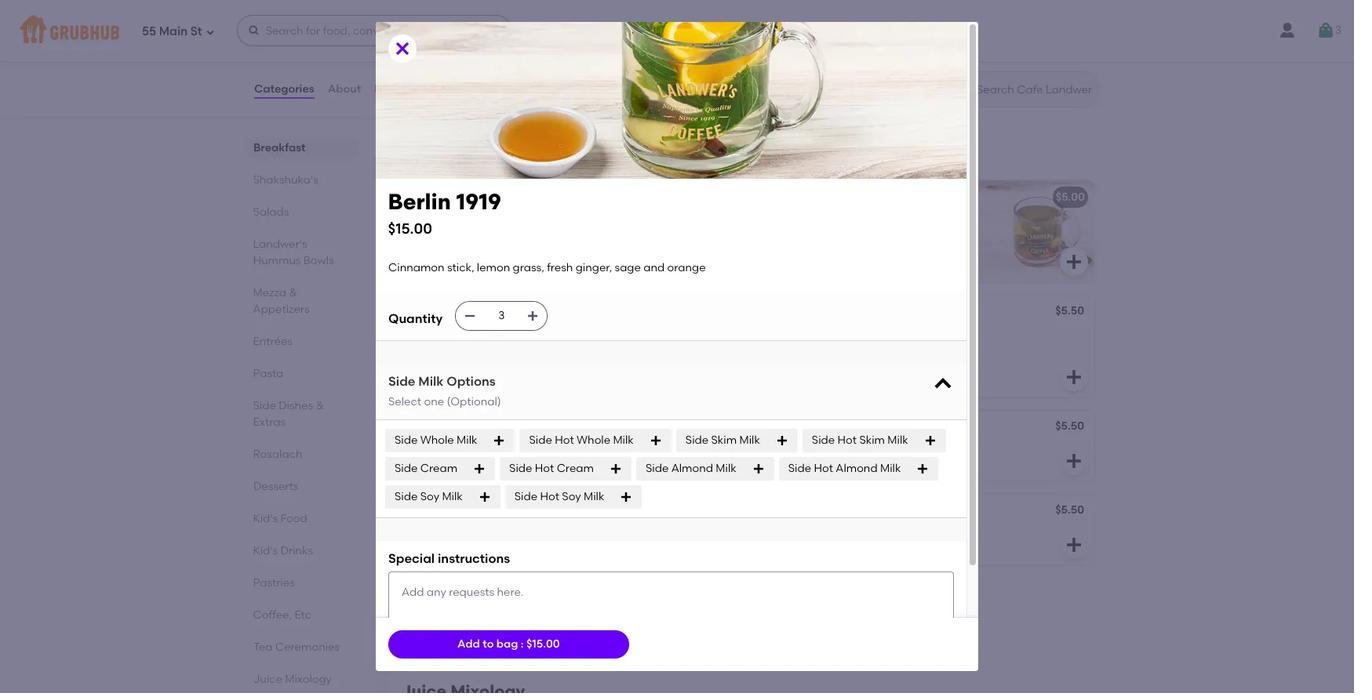 Task type: locate. For each thing, give the bounding box(es) containing it.
1 vertical spatial tea
[[471, 191, 491, 204]]

0 horizontal spatial whole
[[420, 434, 454, 447]]

mint right the "fresh"
[[445, 191, 469, 204]]

coffee, etc tab
[[253, 607, 352, 624]]

1 vertical spatial tea ceremonies
[[253, 641, 340, 654]]

breakfast up the side hot almond milk
[[806, 421, 858, 435]]

1919 inside berlin 1919 $15.00
[[457, 188, 502, 215]]

0 vertical spatial orange
[[667, 261, 706, 275]]

berlin for berlin 1919
[[414, 306, 444, 319]]

1919 right the "fresh"
[[457, 188, 502, 215]]

hot down the english breakfast
[[814, 462, 833, 475]]

1 vertical spatial kid's
[[253, 545, 278, 558]]

1 horizontal spatial whole
[[577, 434, 611, 447]]

side inside the side dishes & extras
[[253, 399, 276, 413]]

vanilla roobios
[[414, 589, 497, 603]]

0 vertical spatial tea ceremonies
[[401, 144, 534, 163]]

0 horizontal spatial $15.00
[[388, 219, 433, 238]]

tea
[[401, 144, 431, 163], [471, 191, 491, 204], [253, 641, 273, 654]]

1 kid's from the top
[[253, 512, 278, 526]]

svg image
[[205, 27, 215, 36], [393, 39, 412, 58], [1065, 253, 1084, 272], [527, 310, 539, 323], [1065, 368, 1084, 387], [932, 374, 954, 396], [493, 435, 506, 447], [650, 435, 662, 447], [1065, 452, 1084, 471], [473, 463, 486, 476], [610, 463, 622, 476], [1065, 536, 1084, 555]]

entrées tab
[[253, 333, 352, 350]]

tea up juice at the left of the page
[[253, 641, 273, 654]]

stick, inside cinnamon stick, lemon grass, fresh ginger, sage and orange
[[472, 328, 499, 342]]

hot for soy
[[540, 490, 559, 504]]

orange
[[667, 261, 706, 275], [505, 344, 544, 358]]

0 horizontal spatial soy
[[420, 490, 439, 504]]

hot up the "side hot cream"
[[555, 434, 574, 447]]

1 horizontal spatial ceremonies
[[435, 144, 534, 163]]

almond down the side hot skim milk
[[836, 462, 878, 475]]

categories button
[[253, 61, 315, 118]]

0 horizontal spatial and
[[481, 344, 503, 358]]

& inside mezza & appetizers
[[289, 286, 298, 300]]

ceremonies up the 'fresh mint tea'
[[435, 144, 534, 163]]

salads
[[253, 206, 289, 219]]

berlin 1919 image
[[625, 296, 743, 398]]

kid's drinks
[[253, 545, 313, 558]]

mint
[[445, 191, 469, 204], [823, 505, 846, 519]]

fresh inside cinnamon stick, lemon grass, fresh ginger, sage and orange
[[572, 328, 598, 342]]

1 horizontal spatial skim
[[860, 434, 885, 447]]

$5.50 for crimson berry
[[704, 420, 733, 433]]

extras
[[253, 416, 286, 429]]

0 vertical spatial and
[[644, 261, 665, 275]]

side for side skim milk
[[686, 434, 709, 447]]

berlin for berlin 1919 $15.00
[[388, 188, 451, 215]]

side for side dishes & extras
[[253, 399, 276, 413]]

3 button
[[1317, 16, 1342, 45]]

1 horizontal spatial soy
[[562, 490, 581, 504]]

fresh mint tea image
[[625, 181, 743, 283]]

2 horizontal spatial tea
[[471, 191, 491, 204]]

berlin
[[388, 188, 451, 215], [414, 306, 444, 319]]

0 horizontal spatial &
[[289, 286, 298, 300]]

mint inside fresh mint tea button
[[445, 191, 469, 204]]

bowls
[[304, 254, 334, 268]]

$15.00 inside berlin 1919 $15.00
[[388, 219, 433, 238]]

and inside cinnamon stick, lemon grass, fresh ginger, sage and orange
[[481, 344, 503, 358]]

stick, up berlin 1919
[[447, 261, 474, 275]]

1 vertical spatial ginger,
[[414, 344, 450, 358]]

st
[[190, 24, 202, 38]]

milk
[[418, 374, 444, 389], [457, 434, 477, 447], [613, 434, 634, 447], [740, 434, 760, 447], [888, 434, 908, 447], [716, 462, 737, 475], [880, 462, 901, 475], [442, 490, 463, 504], [584, 490, 604, 504]]

$5.00
[[1056, 191, 1085, 204]]

1 vertical spatial fresh
[[572, 328, 598, 342]]

kid's food
[[253, 512, 308, 526]]

grass, up input item quantity number field
[[513, 261, 544, 275]]

0 vertical spatial sage
[[615, 261, 641, 275]]

1 horizontal spatial mint
[[823, 505, 846, 519]]

2 vertical spatial tea
[[253, 641, 273, 654]]

hot for cream
[[535, 462, 554, 475]]

side for side milk options select one (optional)
[[388, 374, 415, 389]]

mint for moroccan
[[823, 505, 846, 519]]

whole
[[420, 434, 454, 447], [577, 434, 611, 447]]

hot
[[555, 434, 574, 447], [838, 434, 857, 447], [535, 462, 554, 475], [814, 462, 833, 475], [540, 490, 559, 504]]

side inside side milk options select one (optional)
[[388, 374, 415, 389]]

landwer's hummus bowls tab
[[253, 236, 352, 269]]

tea right the "fresh"
[[471, 191, 491, 204]]

cream down side whole milk
[[420, 462, 458, 475]]

2 cream from the left
[[557, 462, 594, 475]]

stick,
[[447, 261, 474, 275], [472, 328, 499, 342]]

side dishes & extras tab
[[253, 398, 352, 431]]

hot up the side hot almond milk
[[838, 434, 857, 447]]

0 vertical spatial ceremonies
[[435, 144, 534, 163]]

hot for skim
[[838, 434, 857, 447]]

kid's drinks tab
[[253, 543, 352, 559]]

kid's for kid's food
[[253, 512, 278, 526]]

ceremonies inside tab
[[275, 641, 340, 654]]

soy up ginger
[[420, 490, 439, 504]]

whole up side cream
[[420, 434, 454, 447]]

ceremonies
[[435, 144, 534, 163], [275, 641, 340, 654]]

breakfast tab
[[253, 140, 352, 156]]

one
[[424, 395, 444, 409]]

0 horizontal spatial tea ceremonies
[[253, 641, 340, 654]]

1 vertical spatial &
[[316, 399, 324, 413]]

1 vertical spatial 1919
[[447, 306, 469, 319]]

side soy milk
[[395, 490, 463, 504]]

grass, right input item quantity number field
[[538, 328, 570, 342]]

tea up the "fresh"
[[401, 144, 431, 163]]

and
[[644, 261, 665, 275], [481, 344, 503, 358]]

select
[[388, 395, 421, 409]]

cinnamon inside cinnamon stick, lemon grass, fresh ginger, sage and orange
[[414, 328, 470, 342]]

almond down side skim milk
[[671, 462, 713, 475]]

1 almond from the left
[[671, 462, 713, 475]]

side hot almond milk
[[788, 462, 901, 475]]

$15.00
[[388, 219, 433, 238], [526, 638, 560, 651]]

1919 right quantity
[[447, 306, 469, 319]]

0 horizontal spatial orange
[[505, 344, 544, 358]]

cream
[[420, 462, 458, 475], [557, 462, 594, 475]]

hot up side hot soy milk
[[535, 462, 554, 475]]

0 vertical spatial &
[[289, 286, 298, 300]]

$5.50 for moroccan mint
[[1056, 504, 1084, 517]]

shakshuka's
[[253, 173, 319, 187]]

kid's left the drinks
[[253, 545, 278, 558]]

0 vertical spatial berlin
[[388, 188, 451, 215]]

1919
[[457, 188, 502, 215], [447, 306, 469, 319]]

2 almond from the left
[[836, 462, 878, 475]]

1 vertical spatial cinnamon
[[414, 328, 470, 342]]

1 vertical spatial breakfast
[[806, 421, 858, 435]]

cinnamon stick, lemon grass, fresh ginger, sage and orange up input item quantity number field
[[388, 261, 706, 275]]

1 horizontal spatial $15.00
[[526, 638, 560, 651]]

0 horizontal spatial ceremonies
[[275, 641, 340, 654]]

1 vertical spatial sage
[[453, 344, 479, 358]]

0 horizontal spatial ginger,
[[414, 344, 450, 358]]

hot down the "side hot cream"
[[540, 490, 559, 504]]

1 horizontal spatial sage
[[615, 261, 641, 275]]

2 soy from the left
[[562, 490, 581, 504]]

sage
[[615, 261, 641, 275], [453, 344, 479, 358]]

salads tab
[[253, 204, 352, 220]]

cinnamon up quantity
[[388, 261, 445, 275]]

tea ceremonies up juice mixology at the bottom of page
[[253, 641, 340, 654]]

almond
[[671, 462, 713, 475], [836, 462, 878, 475]]

berlin inside berlin 1919 $15.00
[[388, 188, 451, 215]]

1 horizontal spatial &
[[316, 399, 324, 413]]

Input item quantity number field
[[484, 302, 519, 330]]

1 vertical spatial ceremonies
[[275, 641, 340, 654]]

0 vertical spatial cinnamon
[[388, 261, 445, 275]]

ginger
[[414, 505, 450, 519]]

quantity
[[388, 311, 443, 326]]

ceremonies up mixology in the left of the page
[[275, 641, 340, 654]]

$15.00 down the "fresh"
[[388, 219, 433, 238]]

tea ceremonies up the 'fresh mint tea'
[[401, 144, 534, 163]]

orange inside cinnamon stick, lemon grass, fresh ginger, sage and orange
[[505, 344, 544, 358]]

1919 for berlin 1919
[[447, 306, 469, 319]]

cinnamon stick, lemon grass, fresh ginger, sage and orange up options
[[414, 328, 598, 358]]

breakfast
[[253, 141, 306, 155], [806, 421, 858, 435]]

fresh
[[547, 261, 573, 275], [572, 328, 598, 342]]

skim up side almond milk
[[711, 434, 737, 447]]

2 skim from the left
[[860, 434, 885, 447]]

main navigation navigation
[[0, 0, 1354, 61]]

1 vertical spatial mint
[[823, 505, 846, 519]]

& up appetizers
[[289, 286, 298, 300]]

dishes
[[279, 399, 314, 413]]

1 vertical spatial stick,
[[472, 328, 499, 342]]

grass,
[[513, 261, 544, 275], [538, 328, 570, 342]]

svg image
[[1317, 21, 1335, 40], [248, 24, 260, 37], [713, 82, 732, 100], [464, 310, 476, 323], [776, 435, 788, 447], [924, 435, 937, 447], [713, 452, 732, 471], [752, 463, 765, 476], [917, 463, 929, 476], [478, 491, 491, 504], [620, 491, 633, 504], [713, 536, 732, 555]]

0 horizontal spatial breakfast
[[253, 141, 306, 155]]

special
[[388, 552, 435, 567]]

0 horizontal spatial cream
[[420, 462, 458, 475]]

vanilla roobios button
[[404, 579, 743, 650]]

$15.00 right :
[[526, 638, 560, 651]]

1 horizontal spatial ginger,
[[576, 261, 612, 275]]

$5.50 for english breakfast
[[1056, 420, 1084, 433]]

$5.50
[[1056, 304, 1084, 318], [704, 420, 733, 433], [1056, 420, 1084, 433], [1056, 504, 1084, 517]]

breakfast up shakshuka's on the top of page
[[253, 141, 306, 155]]

kid's left food
[[253, 512, 278, 526]]

about
[[328, 82, 361, 96]]

0 vertical spatial $15.00
[[388, 219, 433, 238]]

1 vertical spatial orange
[[505, 344, 544, 358]]

cinnamon down berlin 1919
[[414, 328, 470, 342]]

1 vertical spatial lemon
[[502, 328, 535, 342]]

matcha
[[414, 20, 455, 33]]

cream down the side hot whole milk
[[557, 462, 594, 475]]

1 vertical spatial berlin
[[414, 306, 444, 319]]

1 skim from the left
[[711, 434, 737, 447]]

0 vertical spatial kid's
[[253, 512, 278, 526]]

1 horizontal spatial and
[[644, 261, 665, 275]]

berlin 1919 $15.00
[[388, 188, 502, 238]]

tea inside button
[[471, 191, 491, 204]]

coffee,
[[253, 609, 292, 622]]

side for side whole milk
[[395, 434, 418, 447]]

0 horizontal spatial tea
[[253, 641, 273, 654]]

1 horizontal spatial cream
[[557, 462, 594, 475]]

cinnamon stick, lemon grass, fresh ginger, sage and orange
[[388, 261, 706, 275], [414, 328, 598, 358]]

svg image inside 'main navigation' navigation
[[205, 27, 215, 36]]

kid's
[[253, 512, 278, 526], [253, 545, 278, 558]]

cinnamon
[[388, 261, 445, 275], [414, 328, 470, 342]]

1 horizontal spatial breakfast
[[806, 421, 858, 435]]

ginger,
[[576, 261, 612, 275], [414, 344, 450, 358]]

tea ceremonies tab
[[253, 639, 352, 656]]

0 vertical spatial breakfast
[[253, 141, 306, 155]]

& right dishes
[[316, 399, 324, 413]]

(optional)
[[447, 395, 501, 409]]

lemon
[[477, 261, 510, 275], [502, 328, 535, 342]]

0 vertical spatial tea
[[401, 144, 431, 163]]

drinks
[[281, 545, 313, 558]]

1 horizontal spatial almond
[[836, 462, 878, 475]]

&
[[289, 286, 298, 300], [316, 399, 324, 413]]

add to bag : $15.00
[[457, 638, 560, 651]]

mezza & appetizers
[[253, 286, 310, 316]]

ginger lemon button
[[404, 495, 743, 566]]

0 horizontal spatial mint
[[445, 191, 469, 204]]

reviews button
[[374, 61, 419, 118]]

0 vertical spatial 1919
[[457, 188, 502, 215]]

soy down the "side hot cream"
[[562, 490, 581, 504]]

0 horizontal spatial skim
[[711, 434, 737, 447]]

side for side almond milk
[[646, 462, 669, 475]]

fresh mint tea button
[[404, 181, 743, 283]]

moroccan
[[765, 505, 820, 519]]

ginger lemon
[[414, 505, 489, 519]]

1 vertical spatial cinnamon stick, lemon grass, fresh ginger, sage and orange
[[414, 328, 598, 358]]

mixology
[[285, 673, 332, 687]]

1 vertical spatial and
[[481, 344, 503, 358]]

skim up the side hot almond milk
[[860, 434, 885, 447]]

add
[[457, 638, 480, 651]]

0 vertical spatial mint
[[445, 191, 469, 204]]

0 horizontal spatial almond
[[671, 462, 713, 475]]

2 kid's from the top
[[253, 545, 278, 558]]

stick, up options
[[472, 328, 499, 342]]

whole up the "side hot cream"
[[577, 434, 611, 447]]

roobios
[[453, 589, 497, 603]]

mint right moroccan
[[823, 505, 846, 519]]

1 whole from the left
[[420, 434, 454, 447]]

side almond milk
[[646, 462, 737, 475]]



Task type: vqa. For each thing, say whether or not it's contained in the screenshot.
the left the is
no



Task type: describe. For each thing, give the bounding box(es) containing it.
$5.50 button
[[756, 296, 1095, 398]]

side for side soy milk
[[395, 490, 418, 504]]

entrées
[[253, 335, 293, 348]]

side milk options select one (optional)
[[388, 374, 501, 409]]

pastries
[[253, 577, 295, 590]]

matcha image
[[625, 9, 743, 111]]

bag
[[496, 638, 518, 651]]

rosalach
[[253, 448, 303, 461]]

moroccan mint
[[765, 505, 846, 519]]

mezza & appetizers tab
[[253, 285, 352, 318]]

milk inside side milk options select one (optional)
[[418, 374, 444, 389]]

$5.00 button
[[756, 181, 1095, 283]]

svg image inside the 3 button
[[1317, 21, 1335, 40]]

side cream
[[395, 462, 458, 475]]

hot for almond
[[814, 462, 833, 475]]

hummus
[[253, 254, 301, 268]]

side for side hot almond milk
[[788, 462, 811, 475]]

0 horizontal spatial sage
[[453, 344, 479, 358]]

crimson berry
[[414, 421, 490, 435]]

3
[[1335, 23, 1342, 37]]

side hot soy milk
[[515, 490, 604, 504]]

lemon
[[453, 505, 489, 519]]

side hot skim milk
[[812, 434, 908, 447]]

tea inside tab
[[253, 641, 273, 654]]

special instructions
[[388, 552, 510, 567]]

0 vertical spatial cinnamon stick, lemon grass, fresh ginger, sage and orange
[[388, 261, 706, 275]]

options
[[447, 374, 496, 389]]

2 whole from the left
[[577, 434, 611, 447]]

juice mixology tab
[[253, 672, 352, 688]]

1 horizontal spatial orange
[[667, 261, 706, 275]]

juice
[[253, 673, 283, 687]]

to
[[483, 638, 494, 651]]

mint for fresh
[[445, 191, 469, 204]]

berry
[[461, 421, 490, 435]]

0 vertical spatial ginger,
[[576, 261, 612, 275]]

1 soy from the left
[[420, 490, 439, 504]]

vanilla
[[414, 589, 450, 603]]

lemon inside cinnamon stick, lemon grass, fresh ginger, sage and orange
[[502, 328, 535, 342]]

landwer's
[[253, 238, 308, 251]]

side whole milk
[[395, 434, 477, 447]]

house blend tea image
[[977, 181, 1095, 283]]

0 vertical spatial grass,
[[513, 261, 544, 275]]

0 vertical spatial stick,
[[447, 261, 474, 275]]

kid's for kid's drinks
[[253, 545, 278, 558]]

side for side hot skim milk
[[812, 434, 835, 447]]

55
[[142, 24, 156, 38]]

Special instructions text field
[[388, 572, 954, 630]]

1 cream from the left
[[420, 462, 458, 475]]

pasta tab
[[253, 366, 352, 382]]

breakfast inside tab
[[253, 141, 306, 155]]

1919 for berlin 1919 $15.00
[[457, 188, 502, 215]]

hot for whole
[[555, 434, 574, 447]]

Search Cafe Landwer search field
[[975, 82, 1095, 97]]

side for side cream
[[395, 462, 418, 475]]

pastries tab
[[253, 575, 352, 592]]

about button
[[327, 61, 362, 118]]

side hot whole milk
[[529, 434, 634, 447]]

:
[[521, 638, 524, 651]]

side for side hot soy milk
[[515, 490, 538, 504]]

food
[[281, 512, 308, 526]]

etc
[[295, 609, 312, 622]]

kid's food tab
[[253, 511, 352, 527]]

english breakfast
[[765, 421, 858, 435]]

berlin 1919
[[414, 306, 469, 319]]

side hot cream
[[509, 462, 594, 475]]

juice mixology
[[253, 673, 332, 687]]

1 horizontal spatial tea
[[401, 144, 431, 163]]

0 vertical spatial lemon
[[477, 261, 510, 275]]

1 vertical spatial $15.00
[[526, 638, 560, 651]]

side skim milk
[[686, 434, 760, 447]]

& inside the side dishes & extras
[[316, 399, 324, 413]]

rosalach tab
[[253, 446, 352, 463]]

$6.50
[[705, 20, 734, 33]]

english
[[765, 421, 803, 435]]

desserts
[[253, 480, 299, 494]]

fresh mint tea
[[414, 191, 491, 204]]

fresh
[[414, 191, 443, 204]]

categories
[[254, 82, 314, 96]]

crimson
[[414, 421, 459, 435]]

search icon image
[[952, 80, 971, 99]]

$5.50 inside button
[[1056, 304, 1084, 318]]

main
[[159, 24, 188, 38]]

1 vertical spatial grass,
[[538, 328, 570, 342]]

shakshuka's tab
[[253, 172, 352, 188]]

desserts tab
[[253, 479, 352, 495]]

side for side hot whole milk
[[529, 434, 552, 447]]

mezza
[[253, 286, 287, 300]]

1 horizontal spatial tea ceremonies
[[401, 144, 534, 163]]

landwer's hummus bowls
[[253, 238, 334, 268]]

55 main st
[[142, 24, 202, 38]]

tea ceremonies inside tab
[[253, 641, 340, 654]]

side dishes & extras
[[253, 399, 324, 429]]

appetizers
[[253, 303, 310, 316]]

pasta
[[253, 367, 284, 381]]

side for side hot cream
[[509, 462, 532, 475]]

reviews
[[374, 82, 418, 96]]

instructions
[[438, 552, 510, 567]]

coffee, etc
[[253, 609, 312, 622]]

0 vertical spatial fresh
[[547, 261, 573, 275]]



